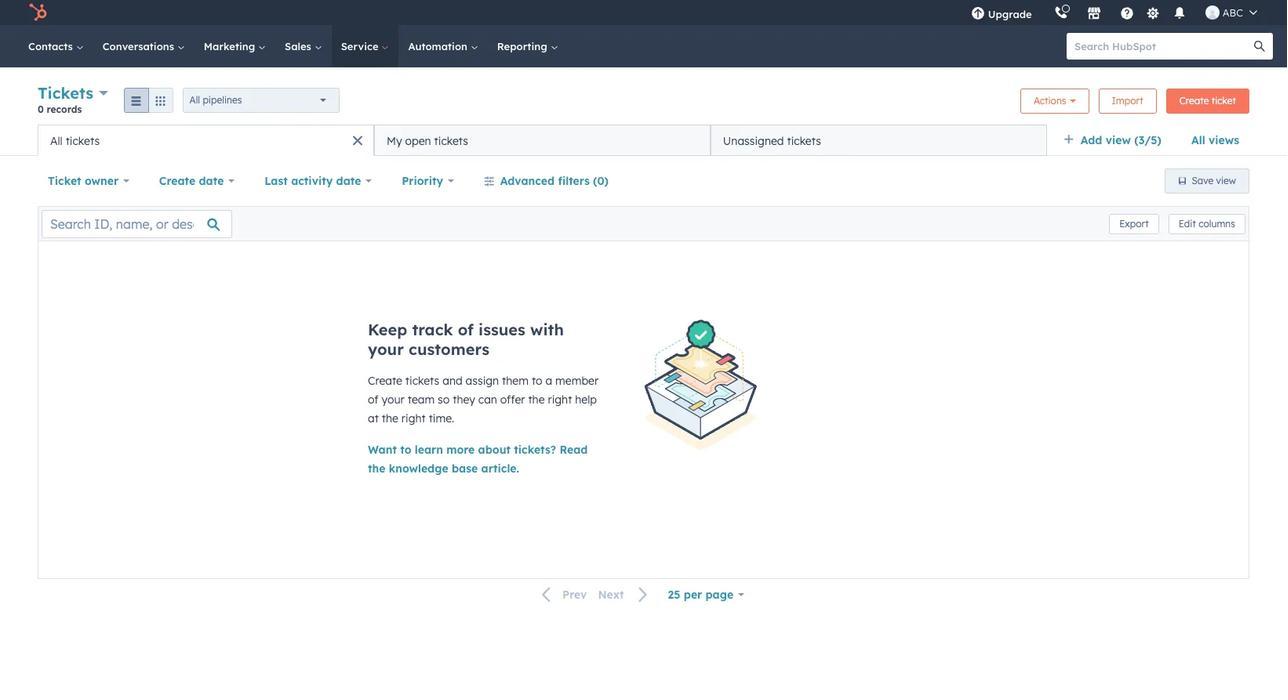 Task type: vqa. For each thing, say whether or not it's contained in the screenshot.
Create in the Create tickets and assign them to a member of your team so they can offer the right help at the right time.
yes



Task type: describe. For each thing, give the bounding box(es) containing it.
notifications button
[[1166, 0, 1193, 25]]

help
[[575, 393, 597, 407]]

25 per page button
[[658, 580, 754, 611]]

records
[[47, 104, 82, 115]]

service
[[341, 40, 382, 53]]

create ticket
[[1179, 95, 1236, 106]]

activity
[[291, 174, 333, 188]]

ticket owner button
[[38, 165, 139, 197]]

hubspot image
[[28, 3, 47, 22]]

Search ID, name, or description search field
[[42, 210, 232, 238]]

date inside popup button
[[336, 174, 361, 188]]

all views
[[1191, 133, 1239, 147]]

create for create date
[[159, 174, 195, 188]]

save
[[1192, 175, 1213, 187]]

(0)
[[593, 174, 609, 188]]

menu containing abc
[[960, 0, 1268, 25]]

want to learn more about tickets? read the knowledge base article.
[[368, 443, 588, 476]]

your inside 'keep track of issues with your customers'
[[368, 340, 404, 359]]

priority
[[402, 174, 443, 188]]

more
[[446, 443, 475, 457]]

conversations
[[103, 40, 177, 53]]

upgrade
[[988, 8, 1032, 20]]

advanced filters (0) button
[[474, 165, 619, 197]]

last activity date button
[[254, 165, 382, 197]]

can
[[478, 393, 497, 407]]

and
[[442, 374, 462, 388]]

create tickets and assign them to a member of your team so they can offer the right help at the right time.
[[368, 374, 599, 426]]

import button
[[1098, 88, 1157, 113]]

learn
[[415, 443, 443, 457]]

of inside 'create tickets and assign them to a member of your team so they can offer the right help at the right time.'
[[368, 393, 378, 407]]

track
[[412, 320, 453, 340]]

them
[[502, 374, 529, 388]]

unassigned tickets button
[[710, 125, 1047, 156]]

advanced
[[500, 174, 555, 188]]

search button
[[1246, 33, 1273, 60]]

automation link
[[399, 25, 488, 67]]

brad klo image
[[1205, 5, 1219, 20]]

marketing
[[204, 40, 258, 53]]

keep
[[368, 320, 407, 340]]

edit
[[1179, 218, 1196, 229]]

0 horizontal spatial right
[[401, 412, 426, 426]]

team
[[408, 393, 435, 407]]

add view (3/5)
[[1081, 133, 1161, 147]]

hubspot link
[[19, 3, 59, 22]]

conversations link
[[93, 25, 194, 67]]

create ticket button
[[1166, 88, 1249, 113]]

search image
[[1254, 41, 1265, 52]]

want to learn more about tickets? read the knowledge base article. link
[[368, 443, 588, 476]]

add view (3/5) button
[[1053, 125, 1181, 156]]

date inside popup button
[[199, 174, 224, 188]]

next button
[[592, 585, 658, 606]]

create date button
[[149, 165, 245, 197]]

my open tickets
[[387, 134, 468, 148]]

export button
[[1109, 214, 1159, 234]]

unassigned tickets
[[723, 134, 821, 148]]

settings link
[[1143, 4, 1163, 21]]

25
[[668, 588, 680, 602]]

all tickets
[[50, 134, 100, 148]]

save view button
[[1164, 169, 1249, 194]]

tickets button
[[38, 82, 108, 104]]

assign
[[466, 374, 499, 388]]

page
[[705, 588, 733, 602]]

contacts link
[[19, 25, 93, 67]]

pipelines
[[203, 94, 242, 105]]

25 per page
[[668, 588, 733, 602]]

prev button
[[533, 585, 592, 606]]

open
[[405, 134, 431, 148]]

sales link
[[275, 25, 332, 67]]

add
[[1081, 133, 1102, 147]]

all pipelines button
[[182, 87, 339, 113]]

tickets?
[[514, 443, 556, 457]]

issues
[[478, 320, 525, 340]]

actions button
[[1020, 88, 1089, 113]]

Search HubSpot search field
[[1067, 33, 1259, 60]]

customers
[[409, 340, 489, 359]]

read
[[560, 443, 588, 457]]



Task type: locate. For each thing, give the bounding box(es) containing it.
edit columns
[[1179, 218, 1235, 229]]

all left views
[[1191, 133, 1205, 147]]

upgrade image
[[971, 7, 985, 21]]

0 vertical spatial right
[[548, 393, 572, 407]]

all views link
[[1181, 125, 1249, 156]]

service link
[[332, 25, 399, 67]]

at
[[368, 412, 379, 426]]

filters
[[558, 174, 590, 188]]

views
[[1209, 133, 1239, 147]]

right
[[548, 393, 572, 407], [401, 412, 426, 426]]

to left a at left
[[532, 374, 542, 388]]

member
[[555, 374, 599, 388]]

0 horizontal spatial to
[[400, 443, 411, 457]]

to inside want to learn more about tickets? read the knowledge base article.
[[400, 443, 411, 457]]

view right save at the right top of the page
[[1216, 175, 1236, 187]]

create for create ticket
[[1179, 95, 1209, 106]]

pagination navigation
[[533, 585, 658, 606]]

your inside 'create tickets and assign them to a member of your team so they can offer the right help at the right time.'
[[381, 393, 405, 407]]

0 vertical spatial create
[[1179, 95, 1209, 106]]

calling icon button
[[1048, 2, 1074, 23]]

date right activity
[[336, 174, 361, 188]]

tickets right open
[[434, 134, 468, 148]]

of up at
[[368, 393, 378, 407]]

1 horizontal spatial all
[[189, 94, 200, 105]]

help image
[[1120, 7, 1134, 21]]

0 vertical spatial of
[[458, 320, 474, 340]]

1 horizontal spatial to
[[532, 374, 542, 388]]

view
[[1106, 133, 1131, 147], [1216, 175, 1236, 187]]

tickets down the records
[[66, 134, 100, 148]]

create down all tickets button
[[159, 174, 195, 188]]

marketing link
[[194, 25, 275, 67]]

your left team
[[381, 393, 405, 407]]

my open tickets button
[[374, 125, 710, 156]]

tickets inside 'my open tickets' button
[[434, 134, 468, 148]]

1 vertical spatial to
[[400, 443, 411, 457]]

per
[[684, 588, 702, 602]]

reporting link
[[488, 25, 567, 67]]

date down all tickets button
[[199, 174, 224, 188]]

create left ticket
[[1179, 95, 1209, 106]]

of right track
[[458, 320, 474, 340]]

contacts
[[28, 40, 76, 53]]

your
[[368, 340, 404, 359], [381, 393, 405, 407]]

unassigned
[[723, 134, 784, 148]]

0
[[38, 104, 44, 115]]

create date
[[159, 174, 224, 188]]

of
[[458, 320, 474, 340], [368, 393, 378, 407]]

want
[[368, 443, 397, 457]]

notifications image
[[1172, 7, 1186, 21]]

last activity date
[[264, 174, 361, 188]]

1 vertical spatial right
[[401, 412, 426, 426]]

create up at
[[368, 374, 402, 388]]

ticket
[[1212, 95, 1236, 106]]

1 horizontal spatial date
[[336, 174, 361, 188]]

edit columns button
[[1168, 214, 1245, 234]]

automation
[[408, 40, 470, 53]]

tickets
[[38, 83, 93, 103]]

the
[[528, 393, 545, 407], [382, 412, 398, 426], [368, 462, 385, 476]]

0 horizontal spatial create
[[159, 174, 195, 188]]

ticket owner
[[48, 174, 118, 188]]

0 horizontal spatial date
[[199, 174, 224, 188]]

view inside popup button
[[1106, 133, 1131, 147]]

export
[[1119, 218, 1149, 229]]

tickets inside 'create tickets and assign them to a member of your team so they can offer the right help at the right time.'
[[405, 374, 439, 388]]

abc
[[1222, 6, 1243, 19]]

view for save
[[1216, 175, 1236, 187]]

time.
[[429, 412, 454, 426]]

1 vertical spatial create
[[159, 174, 195, 188]]

to inside 'create tickets and assign them to a member of your team so they can offer the right help at the right time.'
[[532, 374, 542, 388]]

they
[[453, 393, 475, 407]]

tickets for create tickets and assign them to a member of your team so they can offer the right help at the right time.
[[405, 374, 439, 388]]

0 records
[[38, 104, 82, 115]]

my
[[387, 134, 402, 148]]

with
[[530, 320, 564, 340]]

all down 0 records
[[50, 134, 63, 148]]

0 vertical spatial view
[[1106, 133, 1131, 147]]

tickets for unassigned tickets
[[787, 134, 821, 148]]

marketplaces button
[[1077, 0, 1110, 25]]

advanced filters (0)
[[500, 174, 609, 188]]

1 horizontal spatial create
[[368, 374, 402, 388]]

offer
[[500, 393, 525, 407]]

0 horizontal spatial of
[[368, 393, 378, 407]]

all for all pipelines
[[189, 94, 200, 105]]

create for create tickets and assign them to a member of your team so they can offer the right help at the right time.
[[368, 374, 402, 388]]

tickets inside all tickets button
[[66, 134, 100, 148]]

0 vertical spatial the
[[528, 393, 545, 407]]

2 horizontal spatial all
[[1191, 133, 1205, 147]]

tickets
[[66, 134, 100, 148], [434, 134, 468, 148], [787, 134, 821, 148], [405, 374, 439, 388]]

tickets inside unassigned tickets button
[[787, 134, 821, 148]]

right down team
[[401, 412, 426, 426]]

reporting
[[497, 40, 550, 53]]

settings image
[[1146, 7, 1160, 21]]

0 horizontal spatial view
[[1106, 133, 1131, 147]]

view right add
[[1106, 133, 1131, 147]]

save view
[[1192, 175, 1236, 187]]

the right at
[[382, 412, 398, 426]]

create inside popup button
[[159, 174, 195, 188]]

article.
[[481, 462, 519, 476]]

the inside want to learn more about tickets? read the knowledge base article.
[[368, 462, 385, 476]]

tickets right unassigned
[[787, 134, 821, 148]]

2 date from the left
[[336, 174, 361, 188]]

1 horizontal spatial of
[[458, 320, 474, 340]]

the right offer on the bottom of page
[[528, 393, 545, 407]]

1 vertical spatial the
[[382, 412, 398, 426]]

import
[[1112, 95, 1143, 106]]

all for all views
[[1191, 133, 1205, 147]]

about
[[478, 443, 511, 457]]

to up knowledge
[[400, 443, 411, 457]]

view inside button
[[1216, 175, 1236, 187]]

all pipelines
[[189, 94, 242, 105]]

the down want at the left bottom of page
[[368, 462, 385, 476]]

next
[[598, 588, 624, 602]]

right down a at left
[[548, 393, 572, 407]]

tickets up team
[[405, 374, 439, 388]]

of inside 'keep track of issues with your customers'
[[458, 320, 474, 340]]

calling icon image
[[1054, 6, 1068, 20]]

1 date from the left
[[199, 174, 224, 188]]

all for all tickets
[[50, 134, 63, 148]]

1 vertical spatial your
[[381, 393, 405, 407]]

last
[[264, 174, 288, 188]]

(3/5)
[[1134, 133, 1161, 147]]

1 vertical spatial of
[[368, 393, 378, 407]]

knowledge
[[389, 462, 448, 476]]

actions
[[1034, 95, 1066, 106]]

0 horizontal spatial all
[[50, 134, 63, 148]]

priority button
[[391, 165, 464, 197]]

sales
[[285, 40, 314, 53]]

group inside tickets banner
[[124, 87, 173, 113]]

0 vertical spatial your
[[368, 340, 404, 359]]

2 vertical spatial create
[[368, 374, 402, 388]]

view for add
[[1106, 133, 1131, 147]]

ticket
[[48, 174, 81, 188]]

1 horizontal spatial right
[[548, 393, 572, 407]]

to
[[532, 374, 542, 388], [400, 443, 411, 457]]

create inside button
[[1179, 95, 1209, 106]]

prev
[[562, 588, 587, 602]]

owner
[[85, 174, 118, 188]]

create
[[1179, 95, 1209, 106], [159, 174, 195, 188], [368, 374, 402, 388]]

base
[[452, 462, 478, 476]]

2 horizontal spatial create
[[1179, 95, 1209, 106]]

0 vertical spatial to
[[532, 374, 542, 388]]

1 vertical spatial view
[[1216, 175, 1236, 187]]

menu
[[960, 0, 1268, 25]]

tickets for all tickets
[[66, 134, 100, 148]]

create inside 'create tickets and assign them to a member of your team so they can offer the right help at the right time.'
[[368, 374, 402, 388]]

group
[[124, 87, 173, 113]]

marketplaces image
[[1087, 7, 1101, 21]]

all left pipelines
[[189, 94, 200, 105]]

all inside popup button
[[189, 94, 200, 105]]

date
[[199, 174, 224, 188], [336, 174, 361, 188]]

columns
[[1199, 218, 1235, 229]]

2 vertical spatial the
[[368, 462, 385, 476]]

all inside button
[[50, 134, 63, 148]]

tickets banner
[[38, 82, 1249, 125]]

1 horizontal spatial view
[[1216, 175, 1236, 187]]

your left track
[[368, 340, 404, 359]]



